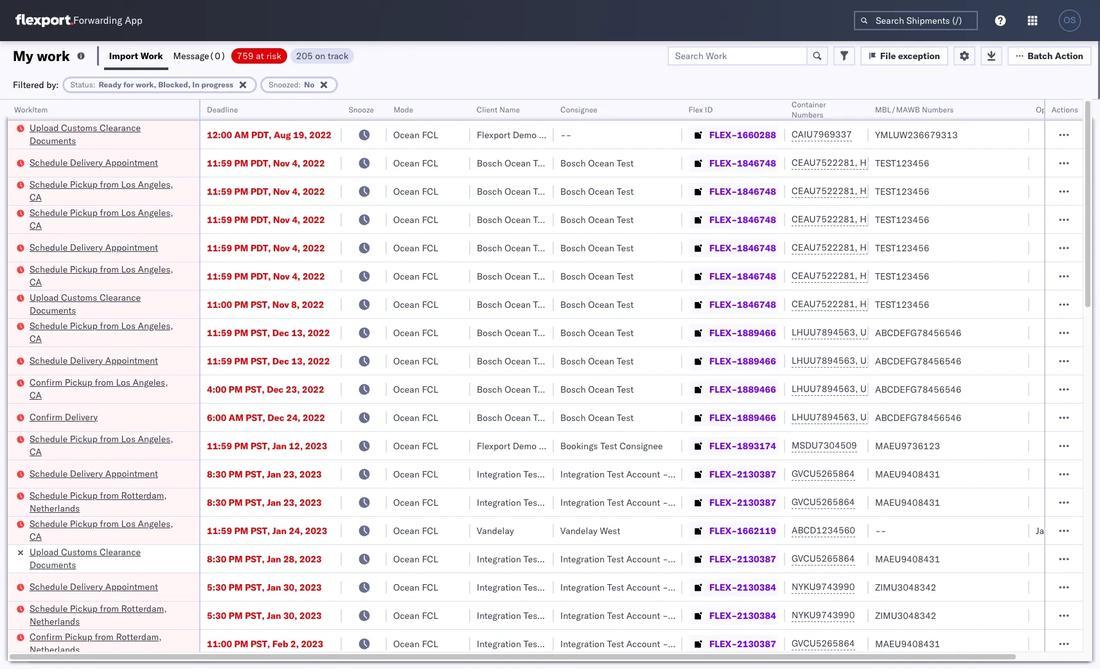 Task type: vqa. For each thing, say whether or not it's contained in the screenshot.
bottommost 1977428
no



Task type: describe. For each thing, give the bounding box(es) containing it.
lhuu7894563, for confirm pickup from los angeles, ca
[[792, 383, 858, 395]]

pickup for 4th schedule pickup from los angeles, ca button from the bottom of the page
[[70, 263, 98, 275]]

forwarding app
[[73, 14, 142, 27]]

5:30 pm pst, jan 30, 2023 for schedule delivery appointment
[[207, 581, 322, 593]]

8 flex- from the top
[[710, 327, 737, 338]]

4 schedule pickup from los angeles, ca button from the top
[[30, 319, 183, 346]]

4 1889466 from the top
[[737, 412, 776, 423]]

12 flex- from the top
[[710, 440, 737, 452]]

integration test account - karl lagerfeld for schedule pickup from rotterdam, netherlands 'link' corresponding to 5:30
[[560, 610, 728, 621]]

11:00 pm pst, feb 2, 2023
[[207, 638, 323, 649]]

2130384 for schedule delivery appointment
[[737, 581, 776, 593]]

13, for schedule delivery appointment
[[291, 355, 305, 367]]

karl for schedule pickup from rotterdam, netherlands 'link' corresponding to 5:30
[[671, 610, 687, 621]]

15 fcl from the top
[[422, 525, 438, 536]]

11:59 for third schedule delivery appointment button from the bottom of the page
[[207, 355, 232, 367]]

19 flex- from the top
[[710, 638, 737, 649]]

my work
[[13, 47, 70, 65]]

flex-1889466 for schedule delivery appointment
[[710, 355, 776, 367]]

abcdefg78456546 for confirm pickup from los angeles, ca
[[875, 383, 962, 395]]

forwarding app link
[[15, 14, 142, 27]]

dec for confirm pickup from los angeles, ca
[[267, 383, 284, 395]]

client
[[477, 105, 498, 114]]

los for 6th schedule pickup from los angeles, ca button from the bottom
[[121, 178, 136, 190]]

schedule for 5th schedule pickup from los angeles, ca button from the bottom of the page
[[30, 207, 68, 218]]

schedule pickup from los angeles, ca for 5th schedule pickup from los angeles, ca button from the bottom of the page
[[30, 207, 173, 231]]

dec for schedule pickup from los angeles, ca
[[272, 327, 289, 338]]

5 flex- from the top
[[710, 242, 737, 254]]

15 ocean fcl from the top
[[393, 525, 438, 536]]

2 ceau7522281, from the top
[[792, 185, 858, 197]]

759
[[237, 50, 254, 61]]

6 schedule pickup from los angeles, ca button from the top
[[30, 517, 183, 544]]

batch action
[[1028, 50, 1084, 61]]

28,
[[283, 553, 297, 565]]

24, for 2022
[[287, 412, 301, 423]]

1 vertical spatial 23,
[[283, 468, 297, 480]]

pst, for confirm pickup from rotterdam, netherlands link
[[251, 638, 270, 649]]

confirm pickup from rotterdam, netherlands button
[[30, 630, 183, 657]]

6 fcl from the top
[[422, 270, 438, 282]]

integration test account - karl lagerfeld for first schedule delivery appointment 'link' from the bottom
[[560, 581, 728, 593]]

4 schedule delivery appointment button from the top
[[30, 467, 158, 481]]

6 ceau7522281, from the top
[[792, 298, 858, 310]]

upload for 12:00 am pdt, aug 19, 2022
[[30, 122, 59, 133]]

pst, for schedule pickup from los angeles, ca link related to first schedule pickup from los angeles, ca button from the bottom of the page
[[251, 525, 270, 536]]

1 flex- from the top
[[710, 129, 737, 140]]

1846748 for 4th schedule pickup from los angeles, ca button from the bottom of the page
[[737, 270, 776, 282]]

9 ocean fcl from the top
[[393, 355, 438, 367]]

karl for first schedule delivery appointment 'link' from the bottom
[[671, 581, 687, 593]]

hlxu6269489, for 4th schedule pickup from los angeles, ca button from the bottom of the page
[[860, 270, 926, 282]]

from for confirm pickup from los angeles, ca button
[[95, 376, 114, 388]]

205 on track
[[296, 50, 349, 61]]

ceau7522281, hlxu6269489, hlxu8034992 for 5th schedule pickup from los angeles, ca button from the bottom of the page
[[792, 213, 991, 225]]

2 11:59 pm pdt, nov 4, 2022 from the top
[[207, 185, 325, 197]]

confirm pickup from los angeles, ca button
[[30, 376, 183, 403]]

flex-1662119
[[710, 525, 776, 536]]

schedule pickup from los angeles, ca for first schedule pickup from los angeles, ca button from the bottom of the page
[[30, 518, 173, 542]]

ca for 6th schedule pickup from los angeles, ca button from the bottom
[[30, 191, 42, 203]]

4 11:59 pm pdt, nov 4, 2022 from the top
[[207, 242, 325, 254]]

1 schedule delivery appointment link from the top
[[30, 156, 158, 169]]

2 8:30 from the top
[[207, 497, 226, 508]]

pickup for confirm pickup from rotterdam, netherlands button
[[65, 631, 92, 642]]

11:59 pm pst, jan 24, 2023
[[207, 525, 327, 536]]

4 2130387 from the top
[[737, 638, 776, 649]]

mbl/mawb numbers
[[875, 105, 954, 114]]

caiu7969337
[[792, 129, 852, 140]]

appointment for 4th schedule delivery appointment 'link' from the bottom
[[105, 241, 158, 253]]

4 test123456 from the top
[[875, 242, 930, 254]]

confirm pickup from los angeles, ca link
[[30, 376, 183, 401]]

exception
[[898, 50, 940, 61]]

work
[[37, 47, 70, 65]]

progress
[[201, 79, 233, 89]]

angeles, for 6th schedule pickup from los angeles, ca button from the bottom
[[138, 178, 173, 190]]

(0)
[[209, 50, 226, 61]]

deadline
[[207, 105, 238, 114]]

dec up 11:59 pm pst, jan 12, 2023
[[268, 412, 284, 423]]

5 11:59 pm pdt, nov 4, 2022 from the top
[[207, 270, 325, 282]]

2 maeu9408431 from the top
[[875, 497, 940, 508]]

11 flex- from the top
[[710, 412, 737, 423]]

3 integration test account - karl lagerfeld from the top
[[560, 553, 728, 565]]

6:00 am pst, dec 24, 2022
[[207, 412, 325, 423]]

maeu9736123
[[875, 440, 940, 452]]

30, for schedule delivery appointment
[[283, 581, 297, 593]]

confirm pickup from rotterdam, netherlands link
[[30, 630, 183, 656]]

4:00
[[207, 383, 226, 395]]

pst, for schedule pickup from los angeles, ca link for fourth schedule pickup from los angeles, ca button from the top of the page
[[251, 327, 270, 338]]

4:00 pm pst, dec 23, 2022
[[207, 383, 324, 395]]

1662119
[[737, 525, 776, 536]]

integration test account - karl lagerfeld for schedule pickup from rotterdam, netherlands 'link' associated with 8:30
[[560, 497, 728, 508]]

jan up feb
[[267, 610, 281, 621]]

from for confirm pickup from rotterdam, netherlands button
[[95, 631, 114, 642]]

8 ocean fcl from the top
[[393, 327, 438, 338]]

5 hlxu8034992 from the top
[[928, 270, 991, 282]]

mbl/mawb
[[875, 105, 920, 114]]

14 fcl from the top
[[422, 497, 438, 508]]

schedule pickup from los angeles, ca link for 4th schedule pickup from los angeles, ca button from the bottom of the page
[[30, 263, 183, 288]]

jan left 28,
[[267, 553, 281, 565]]

4 flex- from the top
[[710, 214, 737, 225]]

confirm delivery button
[[30, 410, 98, 425]]

4 hlxu8034992 from the top
[[928, 242, 991, 253]]

zimu3048342 for schedule delivery appointment
[[875, 581, 937, 593]]

my
[[13, 47, 33, 65]]

11:59 for fourth schedule pickup from los angeles, ca button from the top of the page
[[207, 327, 232, 338]]

12,
[[289, 440, 303, 452]]

6 lagerfeld from the top
[[689, 638, 728, 649]]

confirm for confirm delivery
[[30, 411, 62, 423]]

1660288
[[737, 129, 776, 140]]

actions
[[1052, 105, 1079, 114]]

consignee button
[[554, 102, 670, 115]]

pst, for confirm pickup from los angeles, ca link
[[245, 383, 265, 395]]

jan up 28,
[[272, 525, 287, 536]]

name
[[500, 105, 520, 114]]

mode button
[[387, 102, 458, 115]]

upload for 11:00 pm pst, nov 8, 2022
[[30, 291, 59, 303]]

schedule pickup from los angeles, ca for 6th schedule pickup from los angeles, ca button from the bottom
[[30, 178, 173, 203]]

container numbers button
[[785, 97, 856, 120]]

4 schedule delivery appointment link from the top
[[30, 467, 158, 480]]

13 fcl from the top
[[422, 468, 438, 480]]

netherlands for 8:30 pm pst, jan 23, 2023
[[30, 502, 80, 514]]

5 schedule pickup from los angeles, ca button from the top
[[30, 432, 183, 459]]

west
[[600, 525, 620, 536]]

os button
[[1055, 6, 1085, 35]]

6 account from the top
[[626, 638, 660, 649]]

2 hlxu8034992 from the top
[[928, 185, 991, 197]]

file
[[880, 50, 896, 61]]

abcdefg78456546 for schedule pickup from los angeles, ca
[[875, 327, 962, 338]]

abcd1234560
[[792, 524, 856, 536]]

file exception
[[880, 50, 940, 61]]

lhuu7894563, for schedule pickup from los angeles, ca
[[792, 327, 858, 338]]

client name button
[[470, 102, 541, 115]]

10 ocean fcl from the top
[[393, 383, 438, 395]]

1 vertical spatial --
[[875, 525, 887, 536]]

batch
[[1028, 50, 1053, 61]]

schedule for 2nd schedule delivery appointment button from the top of the page
[[30, 241, 68, 253]]

deadline button
[[201, 102, 329, 115]]

4 gvcu5265864 from the top
[[792, 638, 855, 649]]

pst, down 11:59 pm pst, jan 24, 2023
[[245, 553, 265, 565]]

4 integration from the top
[[560, 581, 605, 593]]

schedule delivery appointment for 4th schedule delivery appointment 'link' from the bottom
[[30, 241, 158, 253]]

1846748 for 6th schedule pickup from los angeles, ca button from the bottom
[[737, 185, 776, 197]]

6:00
[[207, 412, 226, 423]]

16 ocean fcl from the top
[[393, 553, 438, 565]]

14 ocean fcl from the top
[[393, 497, 438, 508]]

2023 right 28,
[[300, 553, 322, 565]]

13 schedule from the top
[[30, 603, 68, 614]]

ca for 4th schedule pickup from los angeles, ca button from the bottom of the page
[[30, 276, 42, 288]]

resize handle column header for deadline
[[327, 100, 342, 669]]

at
[[256, 50, 264, 61]]

5 ocean fcl from the top
[[393, 242, 438, 254]]

10 flex- from the top
[[710, 383, 737, 395]]

no
[[304, 79, 315, 89]]

angeles, for fifth schedule pickup from los angeles, ca button from the top of the page
[[138, 433, 173, 444]]

flex-2130384 for schedule pickup from rotterdam, netherlands
[[710, 610, 776, 621]]

1893174
[[737, 440, 776, 452]]

lhuu7894563, for schedule delivery appointment
[[792, 355, 858, 366]]

3 upload customs clearance documents link from the top
[[30, 545, 183, 571]]

snooze
[[348, 105, 374, 114]]

bookings
[[560, 440, 598, 452]]

3 lagerfeld from the top
[[689, 553, 728, 565]]

demo for -
[[513, 129, 537, 140]]

2 account from the top
[[626, 497, 660, 508]]

ca for first schedule pickup from los angeles, ca button from the bottom of the page
[[30, 531, 42, 542]]

pst, for schedule pickup from los angeles, ca link for fifth schedule pickup from los angeles, ca button from the top of the page
[[251, 440, 270, 452]]

ready
[[99, 79, 121, 89]]

3 schedule delivery appointment link from the top
[[30, 354, 158, 367]]

2 flex- from the top
[[710, 157, 737, 169]]

for
[[123, 79, 134, 89]]

1 11:59 from the top
[[207, 157, 232, 169]]

1 integration test account - karl lagerfeld from the top
[[560, 468, 728, 480]]

container
[[792, 100, 826, 109]]

work,
[[136, 79, 156, 89]]

flex-1660288
[[710, 129, 776, 140]]

6 test123456 from the top
[[875, 299, 930, 310]]

3 ocean fcl from the top
[[393, 185, 438, 197]]

message (0)
[[173, 50, 226, 61]]

11:59 for fifth schedule pickup from los angeles, ca button from the top of the page
[[207, 440, 232, 452]]

5 fcl from the top
[[422, 242, 438, 254]]

10 schedule from the top
[[30, 489, 68, 501]]

17 fcl from the top
[[422, 581, 438, 593]]

1 flex-2130387 from the top
[[710, 468, 776, 480]]

schedule for third schedule delivery appointment button from the bottom of the page
[[30, 354, 68, 366]]

3 upload customs clearance documents from the top
[[30, 546, 141, 570]]

205
[[296, 50, 313, 61]]

abcdefg78456546 for schedule delivery appointment
[[875, 355, 962, 367]]

4 lhuu7894563, from the top
[[792, 411, 858, 423]]

2023 up 11:00 pm pst, feb 2, 2023
[[300, 610, 322, 621]]

angeles, for 4th schedule pickup from los angeles, ca button from the bottom of the page
[[138, 263, 173, 275]]

schedule pickup from rotterdam, netherlands for 8:30 pm pst, jan 23, 2023
[[30, 489, 167, 514]]

1 fcl from the top
[[422, 129, 438, 140]]

hlxu6269489, for 5th schedule pickup from los angeles, ca button from the bottom of the page
[[860, 213, 926, 225]]

flex id button
[[683, 102, 773, 115]]

2023 up 8:30 pm pst, jan 28, 2023
[[305, 525, 327, 536]]

delivery for 1st schedule delivery appointment button from the bottom of the page
[[70, 581, 103, 592]]

jan up 11:59 pm pst, jan 24, 2023
[[267, 497, 281, 508]]

forwarding
[[73, 14, 122, 27]]

zimu3048342 for schedule pickup from rotterdam, netherlands
[[875, 610, 937, 621]]

uetu5238478 for confirm pickup from los angeles, ca
[[861, 383, 923, 395]]

2 test123456 from the top
[[875, 185, 930, 197]]

id
[[705, 105, 713, 114]]

container numbers
[[792, 100, 826, 120]]

filtered by:
[[13, 79, 59, 90]]

bookings test consignee
[[560, 440, 663, 452]]

track
[[328, 50, 349, 61]]

flexport demo consignee for bookings
[[477, 440, 582, 452]]

759 at risk
[[237, 50, 281, 61]]

customs for 12:00 am pdt, aug 19, 2022
[[61, 122, 97, 133]]

by:
[[46, 79, 59, 90]]

1 8:30 from the top
[[207, 468, 226, 480]]

5 schedule delivery appointment link from the top
[[30, 580, 158, 593]]

filtered
[[13, 79, 44, 90]]

1889466 for schedule delivery appointment
[[737, 355, 776, 367]]

ca for fifth schedule pickup from los angeles, ca button from the top of the page
[[30, 446, 42, 457]]

11:59 pm pst, jan 12, 2023
[[207, 440, 327, 452]]

3 2130387 from the top
[[737, 553, 776, 565]]

aug
[[274, 129, 291, 140]]

upload customs clearance documents button for 11:00 pm pst, nov 8, 2022
[[30, 291, 183, 318]]

1 8:30 pm pst, jan 23, 2023 from the top
[[207, 468, 322, 480]]

1 ceau7522281, hlxu6269489, hlxu8034992 from the top
[[792, 157, 991, 168]]

5 test123456 from the top
[[875, 270, 930, 282]]

message
[[173, 50, 209, 61]]

flex-1893174
[[710, 440, 776, 452]]

operator
[[1036, 105, 1067, 114]]

mbl/mawb numbers button
[[869, 102, 1017, 115]]

2023 down 8:30 pm pst, jan 28, 2023
[[300, 581, 322, 593]]

4 abcdefg78456546 from the top
[[875, 412, 962, 423]]

5:30 pm pst, jan 30, 2023 for schedule pickup from rotterdam, netherlands
[[207, 610, 322, 621]]

3 maeu9408431 from the top
[[875, 553, 940, 565]]

1 schedule pickup from los angeles, ca button from the top
[[30, 178, 183, 205]]

5 integration from the top
[[560, 610, 605, 621]]

flex-2130384 for schedule delivery appointment
[[710, 581, 776, 593]]

2023 right '12,' at the left bottom of page
[[305, 440, 327, 452]]

documents for 12:00
[[30, 135, 76, 146]]

15 flex- from the top
[[710, 525, 737, 536]]

17 ocean fcl from the top
[[393, 581, 438, 593]]

1 account from the top
[[626, 468, 660, 480]]

Search Shipments (/) text field
[[854, 11, 978, 30]]

los for 4th schedule pickup from los angeles, ca button from the bottom of the page
[[121, 263, 136, 275]]

10 fcl from the top
[[422, 383, 438, 395]]

9 flex- from the top
[[710, 355, 737, 367]]

4 ocean fcl from the top
[[393, 214, 438, 225]]

client name
[[477, 105, 520, 114]]

los for fifth schedule pickup from los angeles, ca button from the top of the page
[[121, 433, 136, 444]]

4 ceau7522281, hlxu6269489, hlxu8034992 from the top
[[792, 242, 991, 253]]

13 ocean fcl from the top
[[393, 468, 438, 480]]

ymluw236679313
[[875, 129, 958, 140]]

18 fcl from the top
[[422, 610, 438, 621]]

5 ceau7522281, from the top
[[792, 270, 858, 282]]



Task type: locate. For each thing, give the bounding box(es) containing it.
0 vertical spatial 13,
[[291, 327, 305, 338]]

demo down name
[[513, 129, 537, 140]]

pst, left 8,
[[251, 299, 270, 310]]

import
[[109, 50, 138, 61]]

1 lhuu7894563, uetu5238478 from the top
[[792, 327, 923, 338]]

8,
[[291, 299, 300, 310]]

2 schedule delivery appointment link from the top
[[30, 241, 158, 254]]

1 karl from the top
[[671, 468, 687, 480]]

1 abcdefg78456546 from the top
[[875, 327, 962, 338]]

2 schedule delivery appointment from the top
[[30, 241, 158, 253]]

2 13, from the top
[[291, 355, 305, 367]]

30, up 2,
[[283, 610, 297, 621]]

1 vertical spatial nyku9743990
[[792, 609, 855, 621]]

0 vertical spatial 8:30 pm pst, jan 23, 2023
[[207, 468, 322, 480]]

0 horizontal spatial --
[[560, 129, 572, 140]]

numbers inside the mbl/mawb numbers button
[[922, 105, 954, 114]]

2 vertical spatial rotterdam,
[[116, 631, 162, 642]]

2 schedule pickup from los angeles, ca link from the top
[[30, 206, 183, 232]]

vandelay
[[477, 525, 514, 536], [560, 525, 598, 536]]

resize handle column header for mbl/mawb numbers
[[1014, 100, 1030, 669]]

11:59 pm pst, dec 13, 2022 down 11:00 pm pst, nov 8, 2022
[[207, 327, 330, 338]]

rotterdam,
[[121, 489, 167, 501], [121, 603, 167, 614], [116, 631, 162, 642]]

schedule for 6th schedule pickup from los angeles, ca button from the bottom
[[30, 178, 68, 190]]

delivery for third schedule delivery appointment button from the bottom of the page
[[70, 354, 103, 366]]

from for 5th schedule pickup from los angeles, ca button from the bottom of the page
[[100, 207, 119, 218]]

0 vertical spatial 5:30
[[207, 581, 226, 593]]

2 schedule pickup from rotterdam, netherlands from the top
[[30, 603, 167, 627]]

13, up 4:00 pm pst, dec 23, 2022
[[291, 355, 305, 367]]

2 vertical spatial upload customs clearance documents link
[[30, 545, 183, 571]]

flex-2130387
[[710, 468, 776, 480], [710, 497, 776, 508], [710, 553, 776, 565], [710, 638, 776, 649]]

0 vertical spatial 24,
[[287, 412, 301, 423]]

schedule
[[30, 157, 68, 168], [30, 178, 68, 190], [30, 207, 68, 218], [30, 241, 68, 253], [30, 263, 68, 275], [30, 320, 68, 331], [30, 354, 68, 366], [30, 433, 68, 444], [30, 468, 68, 479], [30, 489, 68, 501], [30, 518, 68, 529], [30, 581, 68, 592], [30, 603, 68, 614]]

confirm
[[30, 376, 62, 388], [30, 411, 62, 423], [30, 631, 62, 642]]

0 horizontal spatial vandelay
[[477, 525, 514, 536]]

0 vertical spatial schedule pickup from rotterdam, netherlands
[[30, 489, 167, 514]]

1 schedule pickup from rotterdam, netherlands button from the top
[[30, 489, 183, 516]]

confirm inside confirm pickup from rotterdam, netherlands
[[30, 631, 62, 642]]

3 hlxu8034992 from the top
[[928, 213, 991, 225]]

13, down 8,
[[291, 327, 305, 338]]

pst, down 11:00 pm pst, nov 8, 2022
[[251, 327, 270, 338]]

am right 12:00
[[234, 129, 249, 140]]

8:30 pm pst, jan 23, 2023 down 11:59 pm pst, jan 12, 2023
[[207, 468, 322, 480]]

flex-1889466 for schedule pickup from los angeles, ca
[[710, 327, 776, 338]]

30,
[[283, 581, 297, 593], [283, 610, 297, 621]]

pst, up 11:59 pm pst, jan 24, 2023
[[245, 497, 265, 508]]

confirm pickup from rotterdam, netherlands
[[30, 631, 162, 655]]

upload customs clearance documents
[[30, 122, 141, 146], [30, 291, 141, 316], [30, 546, 141, 570]]

11:00 pm pst, nov 8, 2022
[[207, 299, 324, 310]]

resize handle column header for workitem
[[184, 100, 199, 669]]

pst, left feb
[[251, 638, 270, 649]]

4 flex-1889466 from the top
[[710, 412, 776, 423]]

flex-1846748
[[710, 157, 776, 169], [710, 185, 776, 197], [710, 214, 776, 225], [710, 242, 776, 254], [710, 270, 776, 282], [710, 299, 776, 310]]

lhuu7894563,
[[792, 327, 858, 338], [792, 355, 858, 366], [792, 383, 858, 395], [792, 411, 858, 423]]

schedule for first schedule pickup from los angeles, ca button from the bottom of the page
[[30, 518, 68, 529]]

4 account from the top
[[626, 581, 660, 593]]

1 vertical spatial 24,
[[289, 525, 303, 536]]

pst, up 11:00 pm pst, feb 2, 2023
[[245, 610, 265, 621]]

1 vertical spatial flexport
[[477, 440, 511, 452]]

flexport demo consignee
[[477, 129, 582, 140], [477, 440, 582, 452]]

1 integration from the top
[[560, 468, 605, 480]]

8:30 pm pst, jan 28, 2023
[[207, 553, 322, 565]]

msdu7304509
[[792, 440, 857, 451]]

pst, for upload customs clearance documents link for 11:00 pm pst, nov 8, 2022
[[251, 299, 270, 310]]

1 1846748 from the top
[[737, 157, 776, 169]]

7 schedule from the top
[[30, 354, 68, 366]]

23, up 6:00 am pst, dec 24, 2022
[[286, 383, 300, 395]]

hlxu6269489, for 6th schedule pickup from los angeles, ca button from the bottom
[[860, 185, 926, 197]]

1 vertical spatial customs
[[61, 291, 97, 303]]

rotterdam, inside confirm pickup from rotterdam, netherlands
[[116, 631, 162, 642]]

1 ceau7522281, from the top
[[792, 157, 858, 168]]

0 vertical spatial upload customs clearance documents link
[[30, 121, 183, 147]]

0 vertical spatial confirm
[[30, 376, 62, 388]]

1 vertical spatial schedule pickup from rotterdam, netherlands button
[[30, 602, 183, 629]]

3 integration from the top
[[560, 553, 605, 565]]

numbers up ymluw236679313
[[922, 105, 954, 114]]

11:59 pm pst, dec 13, 2022 up 4:00 pm pst, dec 23, 2022
[[207, 355, 330, 367]]

1 upload customs clearance documents button from the top
[[30, 121, 183, 148]]

karl for confirm pickup from rotterdam, netherlands link
[[671, 638, 687, 649]]

23, down '12,' at the left bottom of page
[[283, 468, 297, 480]]

jan left '12,' at the left bottom of page
[[272, 440, 287, 452]]

ocean fcl
[[393, 129, 438, 140], [393, 157, 438, 169], [393, 185, 438, 197], [393, 214, 438, 225], [393, 242, 438, 254], [393, 270, 438, 282], [393, 299, 438, 310], [393, 327, 438, 338], [393, 355, 438, 367], [393, 383, 438, 395], [393, 412, 438, 423], [393, 440, 438, 452], [393, 468, 438, 480], [393, 497, 438, 508], [393, 525, 438, 536], [393, 553, 438, 565], [393, 581, 438, 593], [393, 610, 438, 621], [393, 638, 438, 649]]

angeles, inside confirm pickup from los angeles, ca
[[133, 376, 168, 388]]

uetu5238478
[[861, 327, 923, 338], [861, 355, 923, 366], [861, 383, 923, 395], [861, 411, 923, 423]]

schedule pickup from rotterdam, netherlands link
[[30, 489, 183, 515], [30, 602, 183, 628]]

8 11:59 from the top
[[207, 440, 232, 452]]

0 vertical spatial schedule pickup from rotterdam, netherlands button
[[30, 489, 183, 516]]

integration test account - karl lagerfeld for confirm pickup from rotterdam, netherlands link
[[560, 638, 728, 649]]

1846748 for 5th schedule pickup from los angeles, ca button from the bottom of the page
[[737, 214, 776, 225]]

0 horizontal spatial numbers
[[792, 110, 824, 120]]

0 vertical spatial 11:00
[[207, 299, 232, 310]]

1 vertical spatial 8:30
[[207, 497, 226, 508]]

11:59 pm pst, dec 13, 2022 for schedule pickup from los angeles, ca
[[207, 327, 330, 338]]

0 vertical spatial clearance
[[100, 122, 141, 133]]

1 vertical spatial 5:30
[[207, 610, 226, 621]]

nyku9743990 for schedule delivery appointment
[[792, 581, 855, 593]]

upload
[[30, 122, 59, 133], [30, 291, 59, 303], [30, 546, 59, 558]]

5 ca from the top
[[30, 389, 42, 401]]

ca for fourth schedule pickup from los angeles, ca button from the top of the page
[[30, 333, 42, 344]]

2 karl from the top
[[671, 497, 687, 508]]

pickup for 5th schedule pickup from los angeles, ca button from the bottom of the page
[[70, 207, 98, 218]]

0 vertical spatial --
[[560, 129, 572, 140]]

2 vertical spatial clearance
[[100, 546, 141, 558]]

2 flex-1889466 from the top
[[710, 355, 776, 367]]

ca
[[30, 191, 42, 203], [30, 219, 42, 231], [30, 276, 42, 288], [30, 333, 42, 344], [30, 389, 42, 401], [30, 446, 42, 457], [30, 531, 42, 542]]

2 vertical spatial upload
[[30, 546, 59, 558]]

11:59 for 4th schedule pickup from los angeles, ca button from the bottom of the page
[[207, 270, 232, 282]]

resize handle column header for mode
[[455, 100, 470, 669]]

23, up 11:59 pm pst, jan 24, 2023
[[283, 497, 297, 508]]

resize handle column header
[[184, 100, 199, 669], [327, 100, 342, 669], [371, 100, 387, 669], [455, 100, 470, 669], [539, 100, 554, 669], [667, 100, 683, 669], [770, 100, 785, 669], [854, 100, 869, 669], [1014, 100, 1030, 669], [1068, 100, 1083, 669]]

dec
[[272, 327, 289, 338], [272, 355, 289, 367], [267, 383, 284, 395], [268, 412, 284, 423]]

0 vertical spatial flexport demo consignee
[[477, 129, 582, 140]]

12 fcl from the top
[[422, 440, 438, 452]]

angeles, for confirm pickup from los angeles, ca button
[[133, 376, 168, 388]]

4 karl from the top
[[671, 581, 687, 593]]

2 resize handle column header from the left
[[327, 100, 342, 669]]

numbers for container numbers
[[792, 110, 824, 120]]

0 horizontal spatial :
[[93, 79, 95, 89]]

from inside confirm pickup from rotterdam, netherlands
[[95, 631, 114, 642]]

pst, up 8:30 pm pst, jan 28, 2023
[[251, 525, 270, 536]]

los for fourth schedule pickup from los angeles, ca button from the top of the page
[[121, 320, 136, 331]]

: for snoozed
[[299, 79, 301, 89]]

2 vertical spatial customs
[[61, 546, 97, 558]]

8:30 down 6:00
[[207, 468, 226, 480]]

flex-1846748 for 4th schedule pickup from los angeles, ca button from the bottom of the page
[[710, 270, 776, 282]]

4 uetu5238478 from the top
[[861, 411, 923, 423]]

schedule pickup from rotterdam, netherlands link for 5:30
[[30, 602, 183, 628]]

-- right abcd1234560
[[875, 525, 887, 536]]

nyku9743990
[[792, 581, 855, 593], [792, 609, 855, 621]]

3 lhuu7894563, from the top
[[792, 383, 858, 395]]

1 vertical spatial zimu3048342
[[875, 610, 937, 621]]

schedule delivery appointment for 3rd schedule delivery appointment 'link' from the top of the page
[[30, 354, 158, 366]]

1 vertical spatial 11:00
[[207, 638, 232, 649]]

5:30 for schedule pickup from rotterdam, netherlands
[[207, 610, 226, 621]]

angeles, for 5th schedule pickup from los angeles, ca button from the bottom of the page
[[138, 207, 173, 218]]

pst, down 6:00 am pst, dec 24, 2022
[[251, 440, 270, 452]]

30, down 28,
[[283, 581, 297, 593]]

netherlands inside confirm pickup from rotterdam, netherlands
[[30, 644, 80, 655]]

1 horizontal spatial --
[[875, 525, 887, 536]]

13,
[[291, 327, 305, 338], [291, 355, 305, 367]]

1 4, from the top
[[292, 157, 300, 169]]

2 2130387 from the top
[[737, 497, 776, 508]]

lhuu7894563, uetu5238478 for schedule delivery appointment
[[792, 355, 923, 366]]

2 schedule pickup from los angeles, ca from the top
[[30, 207, 173, 231]]

status
[[70, 79, 93, 89]]

0 vertical spatial 8:30
[[207, 468, 226, 480]]

1 vertical spatial am
[[229, 412, 244, 423]]

3 ceau7522281, from the top
[[792, 213, 858, 225]]

2,
[[290, 638, 299, 649]]

upload customs clearance documents link
[[30, 121, 183, 147], [30, 291, 183, 317], [30, 545, 183, 571]]

1 2130387 from the top
[[737, 468, 776, 480]]

1 vertical spatial confirm
[[30, 411, 62, 423]]

pst, up 6:00 am pst, dec 24, 2022
[[245, 383, 265, 395]]

0 vertical spatial upload customs clearance documents button
[[30, 121, 183, 148]]

5 karl from the top
[[671, 610, 687, 621]]

feb
[[272, 638, 288, 649]]

hlxu6269489, for upload customs clearance documents button associated with 11:00 pm pst, nov 8, 2022
[[860, 298, 926, 310]]

ca for 5th schedule pickup from los angeles, ca button from the bottom of the page
[[30, 219, 42, 231]]

1 vertical spatial 8:30 pm pst, jan 23, 2023
[[207, 497, 322, 508]]

8:30
[[207, 468, 226, 480], [207, 497, 226, 508], [207, 553, 226, 565]]

8:30 pm pst, jan 23, 2023
[[207, 468, 322, 480], [207, 497, 322, 508]]

0 vertical spatial nyku9743990
[[792, 581, 855, 593]]

2 schedule delivery appointment button from the top
[[30, 241, 158, 255]]

documents
[[30, 135, 76, 146], [30, 304, 76, 316], [30, 559, 76, 570]]

5 flex-1846748 from the top
[[710, 270, 776, 282]]

pickup inside confirm pickup from los angeles, ca
[[65, 376, 92, 388]]

bosch ocean test
[[477, 157, 550, 169], [560, 157, 634, 169], [477, 185, 550, 197], [560, 185, 634, 197], [477, 214, 550, 225], [560, 214, 634, 225], [477, 242, 550, 254], [560, 242, 634, 254], [477, 270, 550, 282], [560, 270, 634, 282], [477, 299, 550, 310], [560, 299, 634, 310], [477, 327, 550, 338], [560, 327, 634, 338], [477, 355, 550, 367], [560, 355, 634, 367], [477, 383, 550, 395], [560, 383, 634, 395], [477, 412, 550, 423], [560, 412, 634, 423]]

1 1889466 from the top
[[737, 327, 776, 338]]

0 vertical spatial zimu3048342
[[875, 581, 937, 593]]

1 schedule pickup from rotterdam, netherlands from the top
[[30, 489, 167, 514]]

delivery for 2nd schedule delivery appointment button from the top of the page
[[70, 241, 103, 253]]

5 account from the top
[[626, 610, 660, 621]]

6 flex- from the top
[[710, 270, 737, 282]]

numbers down container
[[792, 110, 824, 120]]

delivery for "confirm delivery" button
[[65, 411, 98, 423]]

schedule pickup from los angeles, ca
[[30, 178, 173, 203], [30, 207, 173, 231], [30, 263, 173, 288], [30, 320, 173, 344], [30, 433, 173, 457], [30, 518, 173, 542]]

0 vertical spatial am
[[234, 129, 249, 140]]

1 hlxu6269489, from the top
[[860, 157, 926, 168]]

delivery for 2nd schedule delivery appointment button from the bottom of the page
[[70, 468, 103, 479]]

1 vertical spatial documents
[[30, 304, 76, 316]]

0 vertical spatial upload
[[30, 122, 59, 133]]

1846748 for upload customs clearance documents button associated with 11:00 pm pst, nov 8, 2022
[[737, 299, 776, 310]]

2 hlxu6269489, from the top
[[860, 185, 926, 197]]

1 vertical spatial upload customs clearance documents link
[[30, 291, 183, 317]]

1889466 for confirm pickup from los angeles, ca
[[737, 383, 776, 395]]

los for confirm pickup from los angeles, ca button
[[116, 376, 130, 388]]

from for first schedule pickup from los angeles, ca button from the bottom of the page
[[100, 518, 119, 529]]

schedule for 1st schedule delivery appointment button from the top
[[30, 157, 68, 168]]

numbers for mbl/mawb numbers
[[922, 105, 954, 114]]

ceau7522281, hlxu6269489, hlxu8034992 for 6th schedule pickup from los angeles, ca button from the bottom
[[792, 185, 991, 197]]

confirm pickup from los angeles, ca
[[30, 376, 168, 401]]

5:30 pm pst, jan 30, 2023 down 8:30 pm pst, jan 28, 2023
[[207, 581, 322, 593]]

0 vertical spatial customs
[[61, 122, 97, 133]]

2 11:59 pm pst, dec 13, 2022 from the top
[[207, 355, 330, 367]]

11 schedule from the top
[[30, 518, 68, 529]]

snoozed
[[269, 79, 299, 89]]

2130384 for schedule pickup from rotterdam, netherlands
[[737, 610, 776, 621]]

flex-1846748 for upload customs clearance documents button associated with 11:00 pm pst, nov 8, 2022
[[710, 299, 776, 310]]

6 integration from the top
[[560, 638, 605, 649]]

11:59 for 5th schedule pickup from los angeles, ca button from the bottom of the page
[[207, 214, 232, 225]]

dec up 6:00 am pst, dec 24, 2022
[[267, 383, 284, 395]]

24, for 2023
[[289, 525, 303, 536]]

11:00 for 11:00 pm pst, feb 2, 2023
[[207, 638, 232, 649]]

2 confirm from the top
[[30, 411, 62, 423]]

0 vertical spatial 23,
[[286, 383, 300, 395]]

1 horizontal spatial vandelay
[[560, 525, 598, 536]]

angeles,
[[138, 178, 173, 190], [138, 207, 173, 218], [138, 263, 173, 275], [138, 320, 173, 331], [133, 376, 168, 388], [138, 433, 173, 444], [138, 518, 173, 529]]

2 lagerfeld from the top
[[689, 497, 728, 508]]

12 ocean fcl from the top
[[393, 440, 438, 452]]

5:30 down 8:30 pm pst, jan 28, 2023
[[207, 581, 226, 593]]

5:30 pm pst, jan 30, 2023 up 11:00 pm pst, feb 2, 2023
[[207, 610, 322, 621]]

workitem
[[14, 105, 48, 114]]

24, up 28,
[[289, 525, 303, 536]]

2 vertical spatial upload customs clearance documents
[[30, 546, 141, 570]]

1 13, from the top
[[291, 327, 305, 338]]

am for pst,
[[229, 412, 244, 423]]

risk
[[266, 50, 281, 61]]

1 test123456 from the top
[[875, 157, 930, 169]]

5 schedule delivery appointment from the top
[[30, 581, 158, 592]]

2023 down '12,' at the left bottom of page
[[300, 468, 322, 480]]

pst, down 8:30 pm pst, jan 28, 2023
[[245, 581, 265, 593]]

1 : from the left
[[93, 79, 95, 89]]

schedule pickup from los angeles, ca link for 6th schedule pickup from los angeles, ca button from the bottom
[[30, 178, 183, 203]]

1 schedule delivery appointment button from the top
[[30, 156, 158, 170]]

rotterdam, for 8:30 pm pst, jan 23, 2023
[[121, 489, 167, 501]]

0 vertical spatial flex-2130384
[[710, 581, 776, 593]]

4 ceau7522281, from the top
[[792, 242, 858, 253]]

1 upload from the top
[[30, 122, 59, 133]]

-- down consignee button
[[560, 129, 572, 140]]

1 uetu5238478 from the top
[[861, 327, 923, 338]]

schedule delivery appointment for first schedule delivery appointment 'link' from the bottom
[[30, 581, 158, 592]]

1 vertical spatial 11:59 pm pst, dec 13, 2022
[[207, 355, 330, 367]]

1 11:00 from the top
[[207, 299, 232, 310]]

1 ocean fcl from the top
[[393, 129, 438, 140]]

resize handle column header for flex id
[[770, 100, 785, 669]]

: left the no
[[299, 79, 301, 89]]

3 8:30 from the top
[[207, 553, 226, 565]]

4 lagerfeld from the top
[[689, 581, 728, 593]]

1 vertical spatial clearance
[[100, 291, 141, 303]]

1 horizontal spatial numbers
[[922, 105, 954, 114]]

lhuu7894563, uetu5238478 for confirm pickup from los angeles, ca
[[792, 383, 923, 395]]

appointment for 2nd schedule delivery appointment 'link' from the bottom
[[105, 468, 158, 479]]

2 1889466 from the top
[[737, 355, 776, 367]]

1 netherlands from the top
[[30, 502, 80, 514]]

appointment for first schedule delivery appointment 'link' from the top of the page
[[105, 157, 158, 168]]

pickup inside confirm pickup from rotterdam, netherlands
[[65, 631, 92, 642]]

consignee
[[560, 105, 597, 114], [539, 129, 582, 140], [539, 440, 582, 452], [620, 440, 663, 452]]

1 vertical spatial schedule pickup from rotterdam, netherlands
[[30, 603, 167, 627]]

19,
[[293, 129, 307, 140]]

vandelay for vandelay west
[[560, 525, 598, 536]]

2 vertical spatial netherlands
[[30, 644, 80, 655]]

ocean
[[393, 129, 420, 140], [393, 157, 420, 169], [505, 157, 531, 169], [588, 157, 615, 169], [393, 185, 420, 197], [505, 185, 531, 197], [588, 185, 615, 197], [393, 214, 420, 225], [505, 214, 531, 225], [588, 214, 615, 225], [393, 242, 420, 254], [505, 242, 531, 254], [588, 242, 615, 254], [393, 270, 420, 282], [505, 270, 531, 282], [588, 270, 615, 282], [393, 299, 420, 310], [505, 299, 531, 310], [588, 299, 615, 310], [393, 327, 420, 338], [505, 327, 531, 338], [588, 327, 615, 338], [393, 355, 420, 367], [505, 355, 531, 367], [588, 355, 615, 367], [393, 383, 420, 395], [505, 383, 531, 395], [588, 383, 615, 395], [393, 412, 420, 423], [505, 412, 531, 423], [588, 412, 615, 423], [393, 440, 420, 452], [393, 468, 420, 480], [393, 497, 420, 508], [393, 525, 420, 536], [393, 553, 420, 565], [393, 581, 420, 593], [393, 610, 420, 621], [393, 638, 420, 649]]

2 schedule pickup from rotterdam, netherlands button from the top
[[30, 602, 183, 629]]

2 30, from the top
[[283, 610, 297, 621]]

23, for schedule pickup from rotterdam, netherlands
[[283, 497, 297, 508]]

in
[[192, 79, 200, 89]]

1 vertical spatial flex-2130384
[[710, 610, 776, 621]]

jan down 8:30 pm pst, jan 28, 2023
[[267, 581, 281, 593]]

1 demo from the top
[[513, 129, 537, 140]]

Search Work text field
[[668, 46, 808, 65]]

2022
[[309, 129, 332, 140], [303, 157, 325, 169], [303, 185, 325, 197], [303, 214, 325, 225], [303, 242, 325, 254], [303, 270, 325, 282], [302, 299, 324, 310], [308, 327, 330, 338], [308, 355, 330, 367], [302, 383, 324, 395], [303, 412, 325, 423]]

delivery
[[70, 157, 103, 168], [70, 241, 103, 253], [70, 354, 103, 366], [65, 411, 98, 423], [70, 468, 103, 479], [70, 581, 103, 592]]

pm
[[234, 157, 248, 169], [234, 185, 248, 197], [234, 214, 248, 225], [234, 242, 248, 254], [234, 270, 248, 282], [234, 299, 248, 310], [234, 327, 248, 338], [234, 355, 248, 367], [229, 383, 243, 395], [234, 440, 248, 452], [229, 468, 243, 480], [229, 497, 243, 508], [234, 525, 248, 536], [229, 553, 243, 565], [229, 581, 243, 593], [229, 610, 243, 621], [234, 638, 248, 649]]

1 vertical spatial 13,
[[291, 355, 305, 367]]

pst, down 11:59 pm pst, jan 12, 2023
[[245, 468, 265, 480]]

dec up 4:00 pm pst, dec 23, 2022
[[272, 355, 289, 367]]

test
[[533, 157, 550, 169], [617, 157, 634, 169], [533, 185, 550, 197], [617, 185, 634, 197], [533, 214, 550, 225], [617, 214, 634, 225], [533, 242, 550, 254], [617, 242, 634, 254], [533, 270, 550, 282], [617, 270, 634, 282], [533, 299, 550, 310], [617, 299, 634, 310], [533, 327, 550, 338], [617, 327, 634, 338], [533, 355, 550, 367], [617, 355, 634, 367], [533, 383, 550, 395], [617, 383, 634, 395], [533, 412, 550, 423], [617, 412, 634, 423], [600, 440, 617, 452], [607, 468, 624, 480], [607, 497, 624, 508], [607, 553, 624, 565], [607, 581, 624, 593], [607, 610, 624, 621], [607, 638, 624, 649]]

2 vertical spatial documents
[[30, 559, 76, 570]]

am right 6:00
[[229, 412, 244, 423]]

blocked,
[[158, 79, 190, 89]]

jan down 11:59 pm pst, jan 12, 2023
[[267, 468, 281, 480]]

schedule pickup from los angeles, ca for fifth schedule pickup from los angeles, ca button from the top of the page
[[30, 433, 173, 457]]

schedule delivery appointment button
[[30, 156, 158, 170], [30, 241, 158, 255], [30, 354, 158, 368], [30, 467, 158, 481], [30, 580, 158, 594]]

pst, down 4:00 pm pst, dec 23, 2022
[[246, 412, 265, 423]]

1 hlxu8034992 from the top
[[928, 157, 991, 168]]

uetu5238478 for schedule delivery appointment
[[861, 355, 923, 366]]

resize handle column header for container numbers
[[854, 100, 869, 669]]

los inside confirm pickup from los angeles, ca
[[116, 376, 130, 388]]

0 vertical spatial 2130384
[[737, 581, 776, 593]]

batch action button
[[1008, 46, 1092, 65]]

pst, for schedule pickup from rotterdam, netherlands 'link' corresponding to 5:30
[[245, 610, 265, 621]]

clearance
[[100, 122, 141, 133], [100, 291, 141, 303], [100, 546, 141, 558]]

2 netherlands from the top
[[30, 615, 80, 627]]

hlxu8034992
[[928, 157, 991, 168], [928, 185, 991, 197], [928, 213, 991, 225], [928, 242, 991, 253], [928, 270, 991, 282], [928, 298, 991, 310]]

0 vertical spatial upload customs clearance documents
[[30, 122, 141, 146]]

pickup for confirm pickup from los angeles, ca button
[[65, 376, 92, 388]]

4 1846748 from the top
[[737, 242, 776, 254]]

schedule pickup from rotterdam, netherlands link for 8:30
[[30, 489, 183, 515]]

0 vertical spatial flexport
[[477, 129, 511, 140]]

customs for 11:00 pm pst, nov 8, 2022
[[61, 291, 97, 303]]

16 fcl from the top
[[422, 553, 438, 565]]

0 vertical spatial netherlands
[[30, 502, 80, 514]]

schedule pickup from los angeles, ca link for 5th schedule pickup from los angeles, ca button from the bottom of the page
[[30, 206, 183, 232]]

12:00
[[207, 129, 232, 140]]

1 vertical spatial upload customs clearance documents button
[[30, 291, 183, 318]]

2 vertical spatial 23,
[[283, 497, 297, 508]]

import work
[[109, 50, 163, 61]]

1 vertical spatial upload customs clearance documents
[[30, 291, 141, 316]]

1 vertical spatial 2130384
[[737, 610, 776, 621]]

1 vertical spatial demo
[[513, 440, 537, 452]]

app
[[125, 14, 142, 27]]

2023 up 11:59 pm pst, jan 24, 2023
[[300, 497, 322, 508]]

2 vertical spatial confirm
[[30, 631, 62, 642]]

netherlands for 5:30 pm pst, jan 30, 2023
[[30, 615, 80, 627]]

from for 4th schedule pickup from los angeles, ca button from the bottom of the page
[[100, 263, 119, 275]]

work
[[140, 50, 163, 61]]

1 vertical spatial rotterdam,
[[121, 603, 167, 614]]

1 vertical spatial upload
[[30, 291, 59, 303]]

demo left bookings
[[513, 440, 537, 452]]

1 lagerfeld from the top
[[689, 468, 728, 480]]

lhuu7894563, uetu5238478 for schedule pickup from los angeles, ca
[[792, 327, 923, 338]]

ca inside confirm pickup from los angeles, ca
[[30, 389, 42, 401]]

1 vertical spatial netherlands
[[30, 615, 80, 627]]

6 schedule from the top
[[30, 320, 68, 331]]

confirm delivery
[[30, 411, 98, 423]]

2 gvcu5265864 from the top
[[792, 496, 855, 508]]

: left ready
[[93, 79, 95, 89]]

6 resize handle column header from the left
[[667, 100, 683, 669]]

5 schedule from the top
[[30, 263, 68, 275]]

consignee inside button
[[560, 105, 597, 114]]

3 flex- from the top
[[710, 185, 737, 197]]

8:30 pm pst, jan 23, 2023 up 11:59 pm pst, jan 24, 2023
[[207, 497, 322, 508]]

flex
[[689, 105, 703, 114]]

24, up '12,' at the left bottom of page
[[287, 412, 301, 423]]

zimu3048342
[[875, 581, 937, 593], [875, 610, 937, 621]]

1 upload customs clearance documents link from the top
[[30, 121, 183, 147]]

1 horizontal spatial :
[[299, 79, 301, 89]]

pst, for schedule pickup from rotterdam, netherlands 'link' associated with 8:30
[[245, 497, 265, 508]]

on
[[315, 50, 325, 61]]

3 hlxu6269489, from the top
[[860, 213, 926, 225]]

confirm inside confirm pickup from los angeles, ca
[[30, 376, 62, 388]]

2 vertical spatial 8:30
[[207, 553, 226, 565]]

1 schedule pickup from los angeles, ca link from the top
[[30, 178, 183, 203]]

1846748
[[737, 157, 776, 169], [737, 185, 776, 197], [737, 214, 776, 225], [737, 242, 776, 254], [737, 270, 776, 282], [737, 299, 776, 310]]

flexport. image
[[15, 14, 73, 27]]

ceau7522281, hlxu6269489, hlxu8034992 for 4th schedule pickup from los angeles, ca button from the bottom of the page
[[792, 270, 991, 282]]

los for first schedule pickup from los angeles, ca button from the bottom of the page
[[121, 518, 136, 529]]

os
[[1064, 15, 1076, 25]]

pdt,
[[251, 129, 272, 140], [251, 157, 271, 169], [251, 185, 271, 197], [251, 214, 271, 225], [251, 242, 271, 254], [251, 270, 271, 282]]

2 ocean fcl from the top
[[393, 157, 438, 169]]

flex-1846748 button
[[689, 154, 779, 172], [689, 154, 779, 172], [689, 182, 779, 200], [689, 182, 779, 200], [689, 210, 779, 228], [689, 210, 779, 228], [689, 239, 779, 257], [689, 239, 779, 257], [689, 267, 779, 285], [689, 267, 779, 285], [689, 295, 779, 313], [689, 295, 779, 313]]

0 vertical spatial rotterdam,
[[121, 489, 167, 501]]

8:30 down 11:59 pm pst, jan 24, 2023
[[207, 553, 226, 565]]

ceau7522281, hlxu6269489, hlxu8034992
[[792, 157, 991, 168], [792, 185, 991, 197], [792, 213, 991, 225], [792, 242, 991, 253], [792, 270, 991, 282], [792, 298, 991, 310]]

2023 right 2,
[[301, 638, 323, 649]]

6 11:59 from the top
[[207, 327, 232, 338]]

rotterdam, for 5:30 pm pst, jan 30, 2023
[[121, 603, 167, 614]]

2 flex-1846748 from the top
[[710, 185, 776, 197]]

3 resize handle column header from the left
[[371, 100, 387, 669]]

demo for bookings
[[513, 440, 537, 452]]

schedule for 1st schedule delivery appointment button from the bottom of the page
[[30, 581, 68, 592]]

flex-1893174 button
[[689, 437, 779, 455], [689, 437, 779, 455]]

schedule pickup from los angeles, ca link for fourth schedule pickup from los angeles, ca button from the top of the page
[[30, 319, 183, 345]]

confirm delivery link
[[30, 410, 98, 423]]

pickup for 6th schedule pickup from los angeles, ca button from the bottom
[[70, 178, 98, 190]]

0 vertical spatial 11:59 pm pst, dec 13, 2022
[[207, 327, 330, 338]]

3 documents from the top
[[30, 559, 76, 570]]

5:30 up 11:00 pm pst, feb 2, 2023
[[207, 610, 226, 621]]

1 vertical spatial 30,
[[283, 610, 297, 621]]

8:30 up 11:59 pm pst, jan 24, 2023
[[207, 497, 226, 508]]

0 vertical spatial 30,
[[283, 581, 297, 593]]

schedule pickup from rotterdam, netherlands button
[[30, 489, 183, 516], [30, 602, 183, 629]]

flexport for bookings test consignee
[[477, 440, 511, 452]]

12:00 am pdt, aug 19, 2022
[[207, 129, 332, 140]]

dec down 11:00 pm pst, nov 8, 2022
[[272, 327, 289, 338]]

10 resize handle column header from the left
[[1068, 100, 1083, 669]]

from inside confirm pickup from los angeles, ca
[[95, 376, 114, 388]]

action
[[1055, 50, 1084, 61]]

gvcu5265864
[[792, 468, 855, 479], [792, 496, 855, 508], [792, 553, 855, 564], [792, 638, 855, 649]]

fcl
[[422, 129, 438, 140], [422, 157, 438, 169], [422, 185, 438, 197], [422, 214, 438, 225], [422, 242, 438, 254], [422, 270, 438, 282], [422, 299, 438, 310], [422, 327, 438, 338], [422, 355, 438, 367], [422, 383, 438, 395], [422, 412, 438, 423], [422, 440, 438, 452], [422, 468, 438, 480], [422, 497, 438, 508], [422, 525, 438, 536], [422, 553, 438, 565], [422, 581, 438, 593], [422, 610, 438, 621], [422, 638, 438, 649]]

numbers inside container numbers
[[792, 110, 824, 120]]

0 vertical spatial demo
[[513, 129, 537, 140]]

4 hlxu6269489, from the top
[[860, 242, 926, 253]]

3 customs from the top
[[61, 546, 97, 558]]

flex-1846748 for 6th schedule pickup from los angeles, ca button from the bottom
[[710, 185, 776, 197]]

0 vertical spatial documents
[[30, 135, 76, 146]]

11:59 pm pdt, nov 4, 2022
[[207, 157, 325, 169], [207, 185, 325, 197], [207, 214, 325, 225], [207, 242, 325, 254], [207, 270, 325, 282]]

pst, up 4:00 pm pst, dec 23, 2022
[[251, 355, 270, 367]]

flex id
[[689, 105, 713, 114]]

1889466 for schedule pickup from los angeles, ca
[[737, 327, 776, 338]]

angeles, for first schedule pickup from los angeles, ca button from the bottom of the page
[[138, 518, 173, 529]]

7 flex- from the top
[[710, 299, 737, 310]]

1 vertical spatial schedule pickup from rotterdam, netherlands link
[[30, 602, 183, 628]]

1 vertical spatial 5:30 pm pst, jan 30, 2023
[[207, 610, 322, 621]]

1 vertical spatial flexport demo consignee
[[477, 440, 582, 452]]

0 vertical spatial schedule pickup from rotterdam, netherlands link
[[30, 489, 183, 515]]

13, for schedule pickup from los angeles, ca
[[291, 327, 305, 338]]

schedule pickup from los angeles, ca button
[[30, 178, 183, 205], [30, 206, 183, 233], [30, 263, 183, 290], [30, 319, 183, 346], [30, 432, 183, 459], [30, 517, 183, 544]]

9 schedule from the top
[[30, 468, 68, 479]]

flex-2130384 button
[[689, 578, 779, 596], [689, 578, 779, 596], [689, 606, 779, 624], [689, 606, 779, 624]]

0 vertical spatial 5:30 pm pst, jan 30, 2023
[[207, 581, 322, 593]]

5 ceau7522281, hlxu6269489, hlxu8034992 from the top
[[792, 270, 991, 282]]

mode
[[393, 105, 413, 114]]

:
[[93, 79, 95, 89], [299, 79, 301, 89]]

status : ready for work, blocked, in progress
[[70, 79, 233, 89]]

resize handle column header for client name
[[539, 100, 554, 669]]

schedule for fourth schedule pickup from los angeles, ca button from the top of the page
[[30, 320, 68, 331]]



